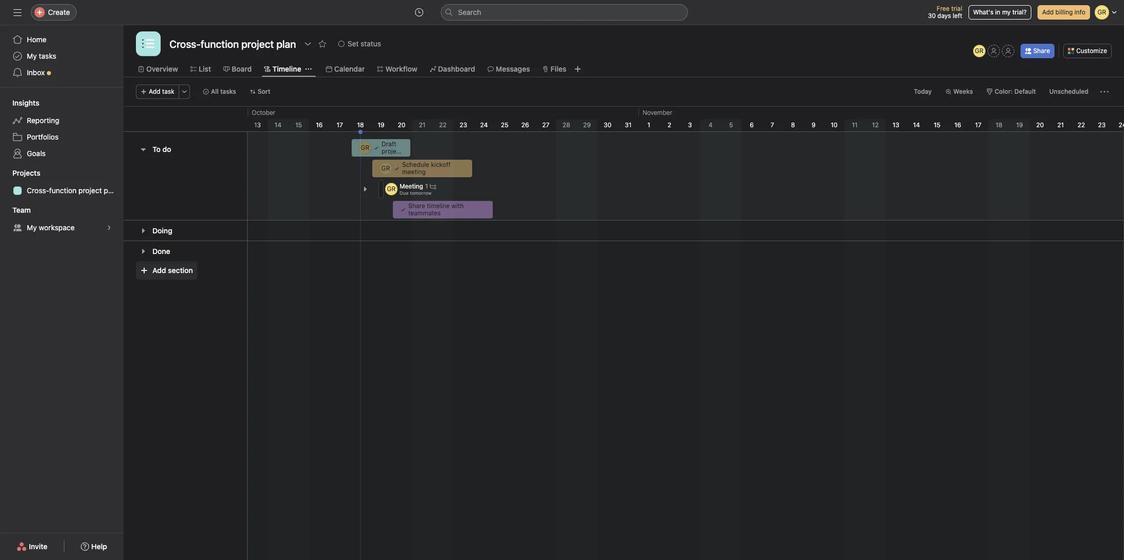 Task type: locate. For each thing, give the bounding box(es) containing it.
0 horizontal spatial share
[[409, 202, 425, 210]]

share up "default"
[[1034, 47, 1051, 55]]

share inside share timeline with teammates
[[409, 202, 425, 210]]

add task button
[[136, 85, 179, 99]]

1 vertical spatial project
[[78, 186, 102, 195]]

0 vertical spatial project
[[382, 147, 402, 155]]

what's
[[974, 8, 994, 16]]

26
[[522, 121, 529, 129]]

share for share timeline with teammates
[[409, 202, 425, 210]]

goals
[[27, 149, 46, 158]]

november 1
[[643, 109, 673, 129]]

dashboard link
[[430, 63, 475, 75]]

search
[[458, 8, 482, 16]]

2 16 from the left
[[955, 121, 962, 129]]

my down team
[[27, 223, 37, 232]]

gr down 'brief'
[[382, 164, 390, 172]]

0 horizontal spatial 21
[[419, 121, 426, 129]]

november
[[643, 109, 673, 116]]

global element
[[0, 25, 124, 87]]

history image
[[415, 8, 423, 16]]

0 horizontal spatial tasks
[[39, 52, 56, 60]]

0 horizontal spatial 16
[[316, 121, 323, 129]]

0 horizontal spatial project
[[78, 186, 102, 195]]

1 21 from the left
[[419, 121, 426, 129]]

share timeline with teammates
[[409, 202, 464, 217]]

0 horizontal spatial 20
[[398, 121, 406, 129]]

1 horizontal spatial 15
[[934, 121, 941, 129]]

4
[[709, 121, 713, 129]]

add for add task
[[149, 88, 161, 95]]

done button
[[153, 242, 170, 260]]

22 down the unscheduled dropdown button
[[1078, 121, 1086, 129]]

tasks down home
[[39, 52, 56, 60]]

0 horizontal spatial 22
[[439, 121, 447, 129]]

2 my from the top
[[27, 223, 37, 232]]

1 horizontal spatial 1
[[648, 121, 651, 129]]

21 up "schedule"
[[419, 121, 426, 129]]

0 horizontal spatial 18
[[357, 121, 364, 129]]

1 horizontal spatial 19
[[1017, 121, 1024, 129]]

17
[[337, 121, 343, 129], [976, 121, 982, 129]]

tasks right 'all'
[[220, 88, 236, 95]]

calendar link
[[326, 63, 365, 75]]

my inside 'global' element
[[27, 52, 37, 60]]

tasks inside 'global' element
[[39, 52, 56, 60]]

30 left 31
[[604, 121, 612, 129]]

1 horizontal spatial 21
[[1058, 121, 1065, 129]]

13
[[254, 121, 261, 129], [893, 121, 900, 129]]

1 vertical spatial tasks
[[220, 88, 236, 95]]

23 left 25 at left top
[[460, 121, 468, 129]]

share inside share button
[[1034, 47, 1051, 55]]

due tomorrow
[[400, 190, 432, 196]]

projects button
[[0, 168, 40, 178]]

13 down 'october'
[[254, 121, 261, 129]]

sort button
[[245, 85, 275, 99]]

0 horizontal spatial 19
[[378, 121, 385, 129]]

5
[[730, 121, 734, 129]]

12
[[873, 121, 879, 129]]

my
[[1003, 8, 1011, 16]]

workflow
[[386, 64, 418, 73]]

my inside teams element
[[27, 223, 37, 232]]

24
[[481, 121, 488, 129], [1120, 121, 1125, 129]]

sort
[[258, 88, 271, 95]]

today
[[915, 88, 932, 95]]

gr
[[976, 47, 984, 55], [361, 144, 370, 151], [382, 164, 390, 172], [387, 185, 396, 193]]

section
[[168, 266, 193, 275]]

billing
[[1056, 8, 1074, 16]]

all tasks button
[[198, 85, 241, 99]]

1 horizontal spatial 20
[[1037, 121, 1045, 129]]

27
[[543, 121, 550, 129]]

30 left days
[[929, 12, 936, 20]]

my up inbox
[[27, 52, 37, 60]]

calendar
[[334, 64, 365, 73]]

trial
[[952, 5, 963, 12]]

1 17 from the left
[[337, 121, 343, 129]]

2 14 from the left
[[914, 121, 921, 129]]

unscheduled
[[1050, 88, 1089, 95]]

30 inside "free trial 30 days left"
[[929, 12, 936, 20]]

invite button
[[10, 537, 54, 556]]

add left task
[[149, 88, 161, 95]]

add task
[[149, 88, 174, 95]]

insights button
[[0, 98, 39, 108]]

to do
[[153, 145, 171, 154]]

1 horizontal spatial 22
[[1078, 121, 1086, 129]]

0 vertical spatial 1
[[648, 121, 651, 129]]

add left billing
[[1043, 8, 1055, 16]]

0 horizontal spatial 23
[[460, 121, 468, 129]]

files
[[551, 64, 567, 73]]

add
[[1043, 8, 1055, 16], [149, 88, 161, 95], [153, 266, 166, 275]]

8
[[792, 121, 796, 129]]

None text field
[[167, 35, 299, 53]]

tasks for my tasks
[[39, 52, 56, 60]]

color:
[[995, 88, 1013, 95]]

add inside button
[[1043, 8, 1055, 16]]

1 horizontal spatial 30
[[929, 12, 936, 20]]

28
[[563, 121, 571, 129]]

share down 'due tomorrow'
[[409, 202, 425, 210]]

1 horizontal spatial 17
[[976, 121, 982, 129]]

2 20 from the left
[[1037, 121, 1045, 129]]

add inside button
[[153, 266, 166, 275]]

0 horizontal spatial 1
[[426, 182, 428, 190]]

gr down what's
[[976, 47, 984, 55]]

1 horizontal spatial project
[[382, 147, 402, 155]]

1 vertical spatial 30
[[604, 121, 612, 129]]

2 19 from the left
[[1017, 121, 1024, 129]]

1 horizontal spatial share
[[1034, 47, 1051, 55]]

13 right 12
[[893, 121, 900, 129]]

insights element
[[0, 94, 124, 164]]

goals link
[[6, 145, 117, 162]]

0 horizontal spatial 24
[[481, 121, 488, 129]]

draft project brief
[[382, 140, 402, 162]]

1 vertical spatial add
[[149, 88, 161, 95]]

19 up draft
[[378, 121, 385, 129]]

add inside button
[[149, 88, 161, 95]]

add down done button
[[153, 266, 166, 275]]

0 horizontal spatial 17
[[337, 121, 343, 129]]

2 22 from the left
[[1078, 121, 1086, 129]]

team
[[12, 206, 31, 214]]

1 24 from the left
[[481, 121, 488, 129]]

collapse task list for the section to do image
[[139, 145, 147, 154]]

20 down color: default dropdown button
[[1037, 121, 1045, 129]]

my
[[27, 52, 37, 60], [27, 223, 37, 232]]

22 up kickoff
[[439, 121, 447, 129]]

1 horizontal spatial tasks
[[220, 88, 236, 95]]

1 vertical spatial share
[[409, 202, 425, 210]]

1 down november
[[648, 121, 651, 129]]

list link
[[191, 63, 211, 75]]

1 horizontal spatial 23
[[1099, 121, 1107, 129]]

14 down 'october'
[[275, 121, 282, 129]]

tomorrow
[[410, 190, 432, 196]]

21 down the unscheduled dropdown button
[[1058, 121, 1065, 129]]

gr inside button
[[976, 47, 984, 55]]

1 horizontal spatial 18
[[996, 121, 1003, 129]]

0 vertical spatial share
[[1034, 47, 1051, 55]]

20 up draft project brief
[[398, 121, 406, 129]]

14
[[275, 121, 282, 129], [914, 121, 921, 129]]

1 horizontal spatial 14
[[914, 121, 921, 129]]

help button
[[74, 537, 114, 556]]

18
[[357, 121, 364, 129], [996, 121, 1003, 129]]

0 vertical spatial my
[[27, 52, 37, 60]]

what's in my trial?
[[974, 8, 1027, 16]]

1 vertical spatial my
[[27, 223, 37, 232]]

1 my from the top
[[27, 52, 37, 60]]

see details, my workspace image
[[106, 225, 112, 231]]

14 down today button
[[914, 121, 921, 129]]

files link
[[543, 63, 567, 75]]

2 vertical spatial add
[[153, 266, 166, 275]]

1 horizontal spatial 16
[[955, 121, 962, 129]]

workflow link
[[377, 63, 418, 75]]

gr button
[[974, 45, 986, 57]]

1 13 from the left
[[254, 121, 261, 129]]

0 vertical spatial tasks
[[39, 52, 56, 60]]

0 horizontal spatial 13
[[254, 121, 261, 129]]

21
[[419, 121, 426, 129], [1058, 121, 1065, 129]]

overview
[[146, 64, 178, 73]]

19 down 'color: default'
[[1017, 121, 1024, 129]]

cross-function project plan link
[[6, 182, 118, 199]]

1 horizontal spatial 13
[[893, 121, 900, 129]]

0 horizontal spatial 15
[[296, 121, 302, 129]]

10
[[831, 121, 838, 129]]

23 down more actions image
[[1099, 121, 1107, 129]]

october
[[252, 109, 276, 116]]

share
[[1034, 47, 1051, 55], [409, 202, 425, 210]]

1 horizontal spatial 24
[[1120, 121, 1125, 129]]

trial?
[[1013, 8, 1027, 16]]

23
[[460, 121, 468, 129], [1099, 121, 1107, 129]]

2 17 from the left
[[976, 121, 982, 129]]

0 horizontal spatial 14
[[275, 121, 282, 129]]

2 23 from the left
[[1099, 121, 1107, 129]]

add for add section
[[153, 266, 166, 275]]

share for share
[[1034, 47, 1051, 55]]

29
[[584, 121, 591, 129]]

3
[[689, 121, 692, 129]]

1 left leftcount icon
[[426, 182, 428, 190]]

2 18 from the left
[[996, 121, 1003, 129]]

2
[[668, 121, 672, 129]]

status
[[361, 39, 381, 48]]

tasks inside dropdown button
[[220, 88, 236, 95]]

20
[[398, 121, 406, 129], [1037, 121, 1045, 129]]

search list box
[[441, 4, 688, 21]]

2 13 from the left
[[893, 121, 900, 129]]

customize button
[[1064, 44, 1113, 58]]

0 vertical spatial add
[[1043, 8, 1055, 16]]

0 vertical spatial 30
[[929, 12, 936, 20]]

reporting
[[27, 116, 59, 125]]

create button
[[31, 4, 77, 21]]



Task type: describe. For each thing, give the bounding box(es) containing it.
color: default
[[995, 88, 1037, 95]]

2 21 from the left
[[1058, 121, 1065, 129]]

tasks for all tasks
[[220, 88, 236, 95]]

list
[[199, 64, 211, 73]]

doing
[[153, 226, 172, 235]]

1 14 from the left
[[275, 121, 282, 129]]

1 23 from the left
[[460, 121, 468, 129]]

inbox link
[[6, 64, 117, 81]]

team button
[[0, 205, 31, 215]]

free trial 30 days left
[[929, 5, 963, 20]]

teams element
[[0, 201, 124, 238]]

doing button
[[153, 221, 172, 240]]

home
[[27, 35, 47, 44]]

1 16 from the left
[[316, 121, 323, 129]]

gr left due
[[387, 185, 396, 193]]

projects element
[[0, 164, 124, 201]]

add billing info
[[1043, 8, 1086, 16]]

schedule kickoff meeting
[[402, 161, 451, 176]]

invite
[[29, 542, 47, 551]]

add tab image
[[574, 65, 582, 73]]

in
[[996, 8, 1001, 16]]

inbox
[[27, 68, 45, 77]]

7
[[771, 121, 775, 129]]

days
[[938, 12, 952, 20]]

1 18 from the left
[[357, 121, 364, 129]]

meeting
[[402, 168, 426, 176]]

kickoff
[[431, 161, 451, 168]]

list image
[[142, 38, 155, 50]]

add section button
[[136, 261, 197, 280]]

workspace
[[39, 223, 75, 232]]

my for my tasks
[[27, 52, 37, 60]]

expand task list for the section doing image
[[139, 226, 147, 235]]

dashboard
[[438, 64, 475, 73]]

all
[[211, 88, 219, 95]]

add to starred image
[[318, 40, 327, 48]]

meeting
[[400, 182, 423, 190]]

with
[[452, 202, 464, 210]]

show options image
[[304, 40, 312, 48]]

set
[[348, 39, 359, 48]]

color: default button
[[982, 85, 1041, 99]]

1 19 from the left
[[378, 121, 385, 129]]

hide sidebar image
[[13, 8, 22, 16]]

0 horizontal spatial 30
[[604, 121, 612, 129]]

leftcount image
[[430, 183, 437, 189]]

schedule
[[402, 161, 430, 168]]

my tasks link
[[6, 48, 117, 64]]

weeks
[[954, 88, 974, 95]]

tab actions image
[[306, 66, 312, 72]]

cross-
[[27, 186, 49, 195]]

9
[[812, 121, 816, 129]]

messages
[[496, 64, 530, 73]]

2 15 from the left
[[934, 121, 941, 129]]

all tasks
[[211, 88, 236, 95]]

timeline
[[427, 202, 450, 210]]

1 vertical spatial 1
[[426, 182, 428, 190]]

create
[[48, 8, 70, 16]]

2 24 from the left
[[1120, 121, 1125, 129]]

weeks button
[[941, 85, 978, 99]]

set status
[[348, 39, 381, 48]]

search button
[[441, 4, 688, 21]]

board link
[[224, 63, 252, 75]]

add for add billing info
[[1043, 8, 1055, 16]]

done
[[153, 247, 170, 255]]

info
[[1075, 8, 1086, 16]]

today button
[[910, 85, 937, 99]]

due
[[400, 190, 409, 196]]

my for my workspace
[[27, 223, 37, 232]]

do
[[163, 145, 171, 154]]

add section
[[153, 266, 193, 275]]

1 15 from the left
[[296, 121, 302, 129]]

1 inside november 1
[[648, 121, 651, 129]]

1 20 from the left
[[398, 121, 406, 129]]

gr left draft
[[361, 144, 370, 151]]

my workspace
[[27, 223, 75, 232]]

customize
[[1077, 47, 1108, 55]]

31
[[625, 121, 632, 129]]

insights
[[12, 98, 39, 107]]

unscheduled button
[[1045, 85, 1094, 99]]

set status button
[[334, 37, 386, 51]]

portfolios link
[[6, 129, 117, 145]]

share button
[[1021, 44, 1055, 58]]

expand task list for the section done image
[[139, 247, 147, 255]]

timeline
[[273, 64, 301, 73]]

messages link
[[488, 63, 530, 75]]

show subtasks for task meeting image
[[362, 186, 368, 192]]

plan
[[104, 186, 118, 195]]

task
[[162, 88, 174, 95]]

portfolios
[[27, 132, 59, 141]]

more actions image
[[1101, 88, 1109, 96]]

to do button
[[153, 140, 171, 159]]

function
[[49, 186, 77, 195]]

my workspace link
[[6, 220, 117, 236]]

1 22 from the left
[[439, 121, 447, 129]]

free
[[937, 5, 950, 12]]

more actions image
[[181, 89, 187, 95]]

home link
[[6, 31, 117, 48]]

6
[[750, 121, 754, 129]]

reporting link
[[6, 112, 117, 129]]



Task type: vqa. For each thing, say whether or not it's contained in the screenshot.
'Add Task'
yes



